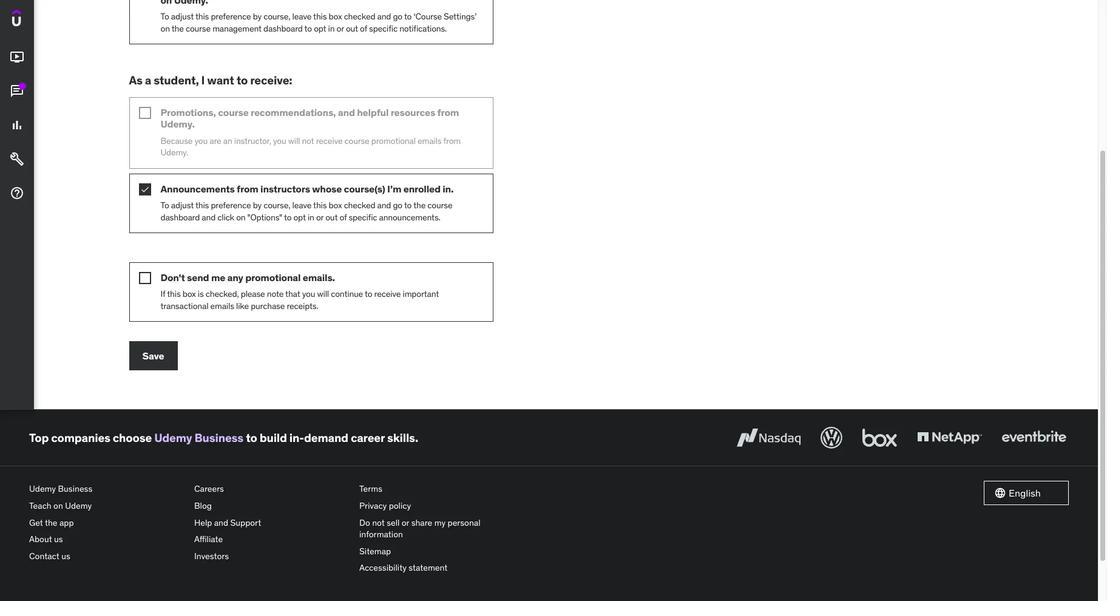 Task type: locate. For each thing, give the bounding box(es) containing it.
companies
[[51, 431, 110, 445]]

save
[[142, 350, 164, 362]]

business up app
[[58, 484, 92, 495]]

of left notifications.
[[360, 23, 367, 34]]

0 horizontal spatial in
[[308, 212, 314, 223]]

1 vertical spatial checked
[[344, 200, 375, 211]]

and left 'course
[[377, 11, 391, 22]]

1 vertical spatial udemy
[[29, 484, 56, 495]]

2 horizontal spatial or
[[402, 517, 409, 528]]

small image for announcements from instructors whose course(s) i'm enrolled in.
[[139, 183, 151, 195]]

udemy up app
[[65, 500, 92, 511]]

announcements from instructors whose course(s) i'm enrolled in. to adjust this preference by course, leave this box checked and go to the  course dashboard and click on "options" to opt in or out of specific announcements.
[[161, 183, 454, 223]]

0 vertical spatial udemy
[[154, 431, 192, 445]]

from up in.
[[444, 135, 461, 146]]

1 horizontal spatial of
[[360, 23, 367, 34]]

0 vertical spatial small image
[[139, 107, 151, 119]]

1 horizontal spatial on
[[161, 23, 170, 34]]

you left are
[[195, 135, 208, 146]]

of inside to adjust this preference by course, leave this box checked and go to 'course settings' on the course management dashboard to opt in or out of specific notifications.
[[360, 23, 367, 34]]

1 horizontal spatial emails
[[418, 135, 442, 146]]

0 vertical spatial opt
[[314, 23, 326, 34]]

receive inside don't send me any promotional emails. if this box is checked, please note that you will continue to receive important transactional emails like purchase receipts.
[[374, 289, 401, 300]]

1 vertical spatial udemy business link
[[29, 481, 185, 498]]

1 preference from the top
[[211, 11, 251, 22]]

2 small image from the top
[[139, 272, 151, 284]]

support
[[230, 517, 261, 528]]

medium image
[[10, 84, 24, 98], [10, 152, 24, 166], [10, 186, 24, 200]]

and down 'i'm'
[[377, 200, 391, 211]]

as
[[129, 73, 143, 88]]

0 vertical spatial from
[[437, 106, 459, 118]]

1 vertical spatial of
[[340, 212, 347, 223]]

receive:
[[250, 73, 292, 88]]

0 vertical spatial specific
[[369, 23, 398, 34]]

2 vertical spatial on
[[53, 500, 63, 511]]

on inside to adjust this preference by course, leave this box checked and go to 'course settings' on the course management dashboard to opt in or out of specific notifications.
[[161, 23, 170, 34]]

udemy business teach on udemy get the app about us contact us
[[29, 484, 92, 562]]

out
[[346, 23, 358, 34], [326, 212, 338, 223]]

0 horizontal spatial out
[[326, 212, 338, 223]]

my
[[435, 517, 446, 528]]

sitemap link
[[359, 543, 515, 560]]

by inside to adjust this preference by course, leave this box checked and go to 'course settings' on the course management dashboard to opt in or out of specific notifications.
[[253, 11, 262, 22]]

on right the click
[[236, 212, 246, 223]]

1 medium image from the top
[[10, 84, 24, 98]]

by
[[253, 11, 262, 22], [253, 200, 262, 211]]

preference
[[211, 11, 251, 22], [211, 200, 251, 211]]

udemy. down 'because' on the top left
[[161, 147, 188, 158]]

receive down recommendations,
[[316, 135, 343, 146]]

0 vertical spatial adjust
[[171, 11, 194, 22]]

not inside terms privacy policy do not sell or share my personal information sitemap accessibility statement
[[372, 517, 385, 528]]

1 vertical spatial promotional
[[245, 271, 301, 284]]

0 horizontal spatial promotional
[[245, 271, 301, 284]]

and inside careers blog help and support affiliate investors
[[214, 517, 228, 528]]

1 horizontal spatial promotional
[[371, 135, 416, 146]]

from
[[437, 106, 459, 118], [444, 135, 461, 146], [237, 183, 259, 195]]

you right instructor,
[[273, 135, 286, 146]]

course left management
[[186, 23, 211, 34]]

udemy.
[[161, 118, 195, 130], [161, 147, 188, 158]]

1 vertical spatial udemy.
[[161, 147, 188, 158]]

emails
[[418, 135, 442, 146], [210, 300, 234, 311]]

1 horizontal spatial in
[[328, 23, 335, 34]]

box inside don't send me any promotional emails. if this box is checked, please note that you will continue to receive important transactional emails like purchase receipts.
[[183, 289, 196, 300]]

of inside announcements from instructors whose course(s) i'm enrolled in. to adjust this preference by course, leave this box checked and go to the  course dashboard and click on "options" to opt in or out of specific announcements.
[[340, 212, 347, 223]]

0 vertical spatial by
[[253, 11, 262, 22]]

to inside to adjust this preference by course, leave this box checked and go to 'course settings' on the course management dashboard to opt in or out of specific notifications.
[[161, 11, 169, 22]]

dashboard down announcements
[[161, 212, 200, 223]]

1 vertical spatial box
[[329, 200, 342, 211]]

and
[[377, 11, 391, 22], [338, 106, 355, 118], [377, 200, 391, 211], [202, 212, 216, 223], [214, 517, 228, 528]]

and left the "helpful"
[[338, 106, 355, 118]]

2 checked from the top
[[344, 200, 375, 211]]

udemy image
[[12, 10, 67, 30]]

0 vertical spatial small image
[[139, 183, 151, 195]]

opt
[[314, 23, 326, 34], [294, 212, 306, 223]]

1 vertical spatial business
[[58, 484, 92, 495]]

1 horizontal spatial opt
[[314, 23, 326, 34]]

by inside announcements from instructors whose course(s) i'm enrolled in. to adjust this preference by course, leave this box checked and go to the  course dashboard and click on "options" to opt in or out of specific announcements.
[[253, 200, 262, 211]]

english
[[1009, 487, 1041, 499]]

0 horizontal spatial on
[[53, 500, 63, 511]]

0 vertical spatial preference
[[211, 11, 251, 22]]

will down emails.
[[317, 289, 329, 300]]

udemy business link up the careers at the left bottom of page
[[154, 431, 244, 445]]

1 horizontal spatial out
[[346, 23, 358, 34]]

1 horizontal spatial will
[[317, 289, 329, 300]]

1 vertical spatial on
[[236, 212, 246, 223]]

1 vertical spatial opt
[[294, 212, 306, 223]]

specific
[[369, 23, 398, 34], [349, 212, 377, 223]]

the inside udemy business teach on udemy get the app about us contact us
[[45, 517, 57, 528]]

1 vertical spatial in
[[308, 212, 314, 223]]

0 vertical spatial will
[[288, 135, 300, 146]]

blog link
[[194, 498, 350, 515]]

2 by from the top
[[253, 200, 262, 211]]

emails down resources
[[418, 135, 442, 146]]

the up student,
[[172, 23, 184, 34]]

2 to from the top
[[161, 200, 169, 211]]

0 vertical spatial dashboard
[[264, 23, 303, 34]]

promotions,
[[161, 106, 216, 118]]

course, inside announcements from instructors whose course(s) i'm enrolled in. to adjust this preference by course, leave this box checked and go to the  course dashboard and click on "options" to opt in or out of specific announcements.
[[264, 200, 290, 211]]

1 vertical spatial not
[[372, 517, 385, 528]]

2 course, from the top
[[264, 200, 290, 211]]

udemy. up 'because' on the top left
[[161, 118, 195, 130]]

2 vertical spatial udemy
[[65, 500, 92, 511]]

0 vertical spatial promotional
[[371, 135, 416, 146]]

demand
[[304, 431, 348, 445]]

this
[[195, 11, 209, 22], [313, 11, 327, 22], [195, 200, 209, 211], [313, 200, 327, 211], [167, 289, 181, 300]]

1 vertical spatial adjust
[[171, 200, 194, 211]]

from right resources
[[437, 106, 459, 118]]

0 vertical spatial receive
[[316, 135, 343, 146]]

please
[[241, 289, 265, 300]]

the right get
[[45, 517, 57, 528]]

2 horizontal spatial the
[[414, 200, 426, 211]]

0 vertical spatial emails
[[418, 135, 442, 146]]

box inside announcements from instructors whose course(s) i'm enrolled in. to adjust this preference by course, leave this box checked and go to the  course dashboard and click on "options" to opt in or out of specific announcements.
[[329, 200, 342, 211]]

0 vertical spatial course,
[[264, 11, 290, 22]]

emails down checked,
[[210, 300, 234, 311]]

1 vertical spatial go
[[393, 200, 403, 211]]

us right contact
[[61, 551, 70, 562]]

1 horizontal spatial you
[[273, 135, 286, 146]]

0 vertical spatial business
[[195, 431, 244, 445]]

to
[[161, 11, 169, 22], [161, 200, 169, 211]]

not down recommendations,
[[302, 135, 314, 146]]

0 vertical spatial out
[[346, 23, 358, 34]]

you inside don't send me any promotional emails. if this box is checked, please note that you will continue to receive important transactional emails like purchase receipts.
[[302, 289, 315, 300]]

small image left don't
[[139, 272, 151, 284]]

small image left announcements
[[139, 183, 151, 195]]

nasdaq image
[[734, 425, 804, 451]]

course down in.
[[428, 200, 453, 211]]

1 vertical spatial preference
[[211, 200, 251, 211]]

0 horizontal spatial of
[[340, 212, 347, 223]]

0 vertical spatial box
[[329, 11, 342, 22]]

1 vertical spatial out
[[326, 212, 338, 223]]

specific left notifications.
[[369, 23, 398, 34]]

will inside promotions, course recommendations, and helpful resources from udemy. because you are an instructor, you will not receive course promotional emails from udemy.
[[288, 135, 300, 146]]

0 vertical spatial go
[[393, 11, 403, 22]]

0 vertical spatial the
[[172, 23, 184, 34]]

specific inside to adjust this preference by course, leave this box checked and go to 'course settings' on the course management dashboard to opt in or out of specific notifications.
[[369, 23, 398, 34]]

promotional inside promotions, course recommendations, and helpful resources from udemy. because you are an instructor, you will not receive course promotional emails from udemy.
[[371, 135, 416, 146]]

1 adjust from the top
[[171, 11, 194, 22]]

click
[[218, 212, 234, 223]]

notifications.
[[400, 23, 447, 34]]

'course
[[414, 11, 442, 22]]

dashboard
[[264, 23, 303, 34], [161, 212, 200, 223]]

0 vertical spatial not
[[302, 135, 314, 146]]

1 vertical spatial emails
[[210, 300, 234, 311]]

go inside to adjust this preference by course, leave this box checked and go to 'course settings' on the course management dashboard to opt in or out of specific notifications.
[[393, 11, 403, 22]]

2 medium image from the top
[[10, 152, 24, 166]]

1 vertical spatial receive
[[374, 289, 401, 300]]

1 vertical spatial course,
[[264, 200, 290, 211]]

as a student, i want to receive:
[[129, 73, 292, 88]]

0 vertical spatial medium image
[[10, 84, 24, 98]]

1 by from the top
[[253, 11, 262, 22]]

2 vertical spatial the
[[45, 517, 57, 528]]

1 vertical spatial by
[[253, 200, 262, 211]]

whose
[[312, 183, 342, 195]]

preference up the click
[[211, 200, 251, 211]]

by up "options"
[[253, 200, 262, 211]]

in inside announcements from instructors whose course(s) i'm enrolled in. to adjust this preference by course, leave this box checked and go to the  course dashboard and click on "options" to opt in or out of specific announcements.
[[308, 212, 314, 223]]

business up the careers at the left bottom of page
[[195, 431, 244, 445]]

1 vertical spatial or
[[316, 212, 324, 223]]

the inside to adjust this preference by course, leave this box checked and go to 'course settings' on the course management dashboard to opt in or out of specific notifications.
[[172, 23, 184, 34]]

eventbrite image
[[999, 425, 1069, 451]]

1 vertical spatial small image
[[995, 487, 1007, 499]]

2 horizontal spatial on
[[236, 212, 246, 223]]

2 go from the top
[[393, 200, 403, 211]]

us
[[54, 534, 63, 545], [61, 551, 70, 562]]

2 vertical spatial from
[[237, 183, 259, 195]]

udemy business link
[[154, 431, 244, 445], [29, 481, 185, 498]]

small image down a
[[139, 107, 151, 119]]

of down whose
[[340, 212, 347, 223]]

small image
[[139, 183, 151, 195], [139, 272, 151, 284]]

share
[[411, 517, 432, 528]]

1 vertical spatial small image
[[139, 272, 151, 284]]

on
[[161, 23, 170, 34], [236, 212, 246, 223], [53, 500, 63, 511]]

app
[[59, 517, 74, 528]]

on up student,
[[161, 23, 170, 34]]

are
[[210, 135, 221, 146]]

investors
[[194, 551, 229, 562]]

the up announcements.
[[414, 200, 426, 211]]

small image inside english button
[[995, 487, 1007, 499]]

0 horizontal spatial emails
[[210, 300, 234, 311]]

1 vertical spatial specific
[[349, 212, 377, 223]]

preference up management
[[211, 11, 251, 22]]

0 vertical spatial in
[[328, 23, 335, 34]]

policy
[[389, 500, 411, 511]]

0 horizontal spatial receive
[[316, 135, 343, 146]]

promotional
[[371, 135, 416, 146], [245, 271, 301, 284]]

adjust inside announcements from instructors whose course(s) i'm enrolled in. to adjust this preference by course, leave this box checked and go to the  course dashboard and click on "options" to opt in or out of specific announcements.
[[171, 200, 194, 211]]

you
[[195, 135, 208, 146], [273, 135, 286, 146], [302, 289, 315, 300]]

receive
[[316, 135, 343, 146], [374, 289, 401, 300]]

you up receipts.
[[302, 289, 315, 300]]

information
[[359, 529, 403, 540]]

promotional down resources
[[371, 135, 416, 146]]

on right teach
[[53, 500, 63, 511]]

medium image
[[10, 50, 24, 64], [10, 118, 24, 132]]

receipts.
[[287, 300, 319, 311]]

1 to from the top
[[161, 11, 169, 22]]

0 vertical spatial on
[[161, 23, 170, 34]]

instructor,
[[234, 135, 271, 146]]

0 horizontal spatial business
[[58, 484, 92, 495]]

by up management
[[253, 11, 262, 22]]

small image for don't send me any promotional emails.
[[139, 272, 151, 284]]

recommendations,
[[251, 106, 336, 118]]

udemy business link up get the app link
[[29, 481, 185, 498]]

us right about
[[54, 534, 63, 545]]

0 horizontal spatial not
[[302, 135, 314, 146]]

netapp image
[[915, 425, 985, 451]]

purchase
[[251, 300, 285, 311]]

box inside to adjust this preference by course, leave this box checked and go to 'course settings' on the course management dashboard to opt in or out of specific notifications.
[[329, 11, 342, 22]]

will down recommendations,
[[288, 135, 300, 146]]

personal
[[448, 517, 481, 528]]

1 go from the top
[[393, 11, 403, 22]]

0 horizontal spatial opt
[[294, 212, 306, 223]]

go down 'i'm'
[[393, 200, 403, 211]]

english button
[[984, 481, 1069, 505]]

enrolled
[[404, 183, 441, 195]]

0 vertical spatial leave
[[292, 11, 312, 22]]

this inside don't send me any promotional emails. if this box is checked, please note that you will continue to receive important transactional emails like purchase receipts.
[[167, 289, 181, 300]]

0 horizontal spatial will
[[288, 135, 300, 146]]

1 leave from the top
[[292, 11, 312, 22]]

0 vertical spatial of
[[360, 23, 367, 34]]

2 adjust from the top
[[171, 200, 194, 211]]

udemy right choose
[[154, 431, 192, 445]]

not up information
[[372, 517, 385, 528]]

1 course, from the top
[[264, 11, 290, 22]]

1 horizontal spatial small image
[[995, 487, 1007, 499]]

not
[[302, 135, 314, 146], [372, 517, 385, 528]]

not inside promotions, course recommendations, and helpful resources from udemy. because you are an instructor, you will not receive course promotional emails from udemy.
[[302, 135, 314, 146]]

course inside announcements from instructors whose course(s) i'm enrolled in. to adjust this preference by course, leave this box checked and go to the  course dashboard and click on "options" to opt in or out of specific announcements.
[[428, 200, 453, 211]]

choose
[[113, 431, 152, 445]]

1 vertical spatial the
[[414, 200, 426, 211]]

in
[[328, 23, 335, 34], [308, 212, 314, 223]]

2 preference from the top
[[211, 200, 251, 211]]

go
[[393, 11, 403, 22], [393, 200, 403, 211]]

teach
[[29, 500, 51, 511]]

0 horizontal spatial dashboard
[[161, 212, 200, 223]]

the inside announcements from instructors whose course(s) i'm enrolled in. to adjust this preference by course, leave this box checked and go to the  course dashboard and click on "options" to opt in or out of specific announcements.
[[414, 200, 426, 211]]

1 vertical spatial leave
[[292, 200, 312, 211]]

0 vertical spatial medium image
[[10, 50, 24, 64]]

udemy up teach
[[29, 484, 56, 495]]

1 small image from the top
[[139, 183, 151, 195]]

specific down course(s) at top
[[349, 212, 377, 223]]

0 horizontal spatial or
[[316, 212, 324, 223]]

receive left important
[[374, 289, 401, 300]]

0 vertical spatial or
[[337, 23, 344, 34]]

small image
[[139, 107, 151, 119], [995, 487, 1007, 499]]

out inside announcements from instructors whose course(s) i'm enrolled in. to adjust this preference by course, leave this box checked and go to the  course dashboard and click on "options" to opt in or out of specific announcements.
[[326, 212, 338, 223]]

emails inside promotions, course recommendations, and helpful resources from udemy. because you are an instructor, you will not receive course promotional emails from udemy.
[[418, 135, 442, 146]]

2 vertical spatial or
[[402, 517, 409, 528]]

0 horizontal spatial the
[[45, 517, 57, 528]]

2 vertical spatial medium image
[[10, 186, 24, 200]]

to inside don't send me any promotional emails. if this box is checked, please note that you will continue to receive important transactional emails like purchase receipts.
[[365, 289, 372, 300]]

box
[[329, 11, 342, 22], [329, 200, 342, 211], [183, 289, 196, 300]]

1 checked from the top
[[344, 11, 375, 22]]

promotional up note at left
[[245, 271, 301, 284]]

management
[[213, 23, 262, 34]]

dashboard right management
[[264, 23, 303, 34]]

get the app link
[[29, 515, 185, 531]]

careers
[[194, 484, 224, 495]]

udemy
[[154, 431, 192, 445], [29, 484, 56, 495], [65, 500, 92, 511]]

privacy
[[359, 500, 387, 511]]

accessibility statement link
[[359, 560, 515, 577]]

want
[[207, 73, 234, 88]]

student,
[[154, 73, 199, 88]]

the
[[172, 23, 184, 34], [414, 200, 426, 211], [45, 517, 57, 528]]

1 vertical spatial medium image
[[10, 118, 24, 132]]

go up notifications.
[[393, 11, 403, 22]]

opt inside announcements from instructors whose course(s) i'm enrolled in. to adjust this preference by course, leave this box checked and go to the  course dashboard and click on "options" to opt in or out of specific announcements.
[[294, 212, 306, 223]]

2 udemy. from the top
[[161, 147, 188, 158]]

1 vertical spatial to
[[161, 200, 169, 211]]

2 leave from the top
[[292, 200, 312, 211]]

course,
[[264, 11, 290, 22], [264, 200, 290, 211]]

2 vertical spatial box
[[183, 289, 196, 300]]

checked inside to adjust this preference by course, leave this box checked and go to 'course settings' on the course management dashboard to opt in or out of specific notifications.
[[344, 11, 375, 22]]

small image left the english
[[995, 487, 1007, 499]]

from up "options"
[[237, 183, 259, 195]]

0 vertical spatial to
[[161, 11, 169, 22]]

1 vertical spatial will
[[317, 289, 329, 300]]

promotional inside don't send me any promotional emails. if this box is checked, please note that you will continue to receive important transactional emails like purchase receipts.
[[245, 271, 301, 284]]

and right help
[[214, 517, 228, 528]]



Task type: vqa. For each thing, say whether or not it's contained in the screenshot.
Photo Add a nice photo of yourself for your profile.
no



Task type: describe. For each thing, give the bounding box(es) containing it.
contact us link
[[29, 548, 185, 565]]

leave inside to adjust this preference by course, leave this box checked and go to 'course settings' on the course management dashboard to opt in or out of specific notifications.
[[292, 11, 312, 22]]

on inside announcements from instructors whose course(s) i'm enrolled in. to adjust this preference by course, leave this box checked and go to the  course dashboard and click on "options" to opt in or out of specific announcements.
[[236, 212, 246, 223]]

business inside udemy business teach on udemy get the app about us contact us
[[58, 484, 92, 495]]

careers blog help and support affiliate investors
[[194, 484, 261, 562]]

help and support link
[[194, 515, 350, 531]]

or inside announcements from instructors whose course(s) i'm enrolled in. to adjust this preference by course, leave this box checked and go to the  course dashboard and click on "options" to opt in or out of specific announcements.
[[316, 212, 324, 223]]

accessibility
[[359, 563, 407, 573]]

and left the click
[[202, 212, 216, 223]]

1 medium image from the top
[[10, 50, 24, 64]]

0 vertical spatial udemy business link
[[154, 431, 244, 445]]

affiliate link
[[194, 531, 350, 548]]

announcements.
[[379, 212, 441, 223]]

box image
[[860, 425, 900, 451]]

transactional
[[161, 300, 208, 311]]

me
[[211, 271, 225, 284]]

and inside promotions, course recommendations, and helpful resources from udemy. because you are an instructor, you will not receive course promotional emails from udemy.
[[338, 106, 355, 118]]

leave inside announcements from instructors whose course(s) i'm enrolled in. to adjust this preference by course, leave this box checked and go to the  course dashboard and click on "options" to opt in or out of specific announcements.
[[292, 200, 312, 211]]

affiliate
[[194, 534, 223, 545]]

course(s)
[[344, 183, 385, 195]]

"options"
[[247, 212, 282, 223]]

preference inside to adjust this preference by course, leave this box checked and go to 'course settings' on the course management dashboard to opt in or out of specific notifications.
[[211, 11, 251, 22]]

and inside to adjust this preference by course, leave this box checked and go to 'course settings' on the course management dashboard to opt in or out of specific notifications.
[[377, 11, 391, 22]]

box for course,
[[329, 11, 342, 22]]

an
[[223, 135, 232, 146]]

1 horizontal spatial business
[[195, 431, 244, 445]]

announcements
[[161, 183, 235, 195]]

in.
[[443, 183, 454, 195]]

to adjust this preference by course, leave this box checked and go to 'course settings' on the course management dashboard to opt in or out of specific notifications.
[[161, 11, 477, 34]]

volkswagen image
[[818, 425, 845, 451]]

emails.
[[303, 271, 335, 284]]

box for emails.
[[183, 289, 196, 300]]

out inside to adjust this preference by course, leave this box checked and go to 'course settings' on the course management dashboard to opt in or out of specific notifications.
[[346, 23, 358, 34]]

adjust inside to adjust this preference by course, leave this box checked and go to 'course settings' on the course management dashboard to opt in or out of specific notifications.
[[171, 11, 194, 22]]

opt inside to adjust this preference by course, leave this box checked and go to 'course settings' on the course management dashboard to opt in or out of specific notifications.
[[314, 23, 326, 34]]

dashboard inside announcements from instructors whose course(s) i'm enrolled in. to adjust this preference by course, leave this box checked and go to the  course dashboard and click on "options" to opt in or out of specific announcements.
[[161, 212, 200, 223]]

statement
[[409, 563, 448, 573]]

receive inside promotions, course recommendations, and helpful resources from udemy. because you are an instructor, you will not receive course promotional emails from udemy.
[[316, 135, 343, 146]]

3 medium image from the top
[[10, 186, 24, 200]]

top companies choose udemy business to build in-demand career skills.
[[29, 431, 418, 445]]

0 vertical spatial us
[[54, 534, 63, 545]]

2 horizontal spatial udemy
[[154, 431, 192, 445]]

preference inside announcements from instructors whose course(s) i'm enrolled in. to adjust this preference by course, leave this box checked and go to the  course dashboard and click on "options" to opt in or out of specific announcements.
[[211, 200, 251, 211]]

because
[[161, 135, 193, 146]]

will inside don't send me any promotional emails. if this box is checked, please note that you will continue to receive important transactional emails like purchase receipts.
[[317, 289, 329, 300]]

in inside to adjust this preference by course, leave this box checked and go to 'course settings' on the course management dashboard to opt in or out of specific notifications.
[[328, 23, 335, 34]]

0 horizontal spatial small image
[[139, 107, 151, 119]]

0 horizontal spatial you
[[195, 135, 208, 146]]

sitemap
[[359, 546, 391, 557]]

skills.
[[387, 431, 418, 445]]

on inside udemy business teach on udemy get the app about us contact us
[[53, 500, 63, 511]]

to inside announcements from instructors whose course(s) i'm enrolled in. to adjust this preference by course, leave this box checked and go to the  course dashboard and click on "options" to opt in or out of specific announcements.
[[161, 200, 169, 211]]

privacy policy link
[[359, 498, 515, 515]]

resources
[[391, 106, 435, 118]]

promotions, course recommendations, and helpful resources from udemy. because you are an instructor, you will not receive course promotional emails from udemy.
[[161, 106, 461, 158]]

1 vertical spatial from
[[444, 135, 461, 146]]

if
[[161, 289, 165, 300]]

i'm
[[387, 183, 402, 195]]

terms link
[[359, 481, 515, 498]]

teach on udemy link
[[29, 498, 185, 515]]

note
[[267, 289, 284, 300]]

1 vertical spatial us
[[61, 551, 70, 562]]

helpful
[[357, 106, 389, 118]]

blog
[[194, 500, 212, 511]]

1 udemy. from the top
[[161, 118, 195, 130]]

or inside to adjust this preference by course, leave this box checked and go to 'course settings' on the course management dashboard to opt in or out of specific notifications.
[[337, 23, 344, 34]]

about us link
[[29, 531, 185, 548]]

in-
[[290, 431, 304, 445]]

dashboard inside to adjust this preference by course, leave this box checked and go to 'course settings' on the course management dashboard to opt in or out of specific notifications.
[[264, 23, 303, 34]]

about
[[29, 534, 52, 545]]

a
[[145, 73, 151, 88]]

settings'
[[444, 11, 477, 22]]

terms
[[359, 484, 383, 495]]

top
[[29, 431, 49, 445]]

course down the "helpful"
[[345, 135, 370, 146]]

don't
[[161, 271, 185, 284]]

help
[[194, 517, 212, 528]]

checked inside announcements from instructors whose course(s) i'm enrolled in. to adjust this preference by course, leave this box checked and go to the  course dashboard and click on "options" to opt in or out of specific announcements.
[[344, 200, 375, 211]]

do
[[359, 517, 370, 528]]

course inside to adjust this preference by course, leave this box checked and go to 'course settings' on the course management dashboard to opt in or out of specific notifications.
[[186, 23, 211, 34]]

like
[[236, 300, 249, 311]]

get
[[29, 517, 43, 528]]

do not sell or share my personal information button
[[359, 515, 515, 543]]

investors link
[[194, 548, 350, 565]]

build
[[260, 431, 287, 445]]

sell
[[387, 517, 400, 528]]

from inside announcements from instructors whose course(s) i'm enrolled in. to adjust this preference by course, leave this box checked and go to the  course dashboard and click on "options" to opt in or out of specific announcements.
[[237, 183, 259, 195]]

that
[[285, 289, 300, 300]]

save button
[[129, 342, 178, 371]]

send
[[187, 271, 209, 284]]

careers link
[[194, 481, 350, 498]]

i
[[201, 73, 205, 88]]

specific inside announcements from instructors whose course(s) i'm enrolled in. to adjust this preference by course, leave this box checked and go to the  course dashboard and click on "options" to opt in or out of specific announcements.
[[349, 212, 377, 223]]

terms privacy policy do not sell or share my personal information sitemap accessibility statement
[[359, 484, 481, 573]]

don't send me any promotional emails. if this box is checked, please note that you will continue to receive important transactional emails like purchase receipts.
[[161, 271, 439, 311]]

checked,
[[206, 289, 239, 300]]

continue
[[331, 289, 363, 300]]

career
[[351, 431, 385, 445]]

2 medium image from the top
[[10, 118, 24, 132]]

go inside announcements from instructors whose course(s) i'm enrolled in. to adjust this preference by course, leave this box checked and go to the  course dashboard and click on "options" to opt in or out of specific announcements.
[[393, 200, 403, 211]]

is
[[198, 289, 204, 300]]

1 horizontal spatial udemy
[[65, 500, 92, 511]]

any
[[227, 271, 243, 284]]

contact
[[29, 551, 59, 562]]

0 horizontal spatial udemy
[[29, 484, 56, 495]]

course, inside to adjust this preference by course, leave this box checked and go to 'course settings' on the course management dashboard to opt in or out of specific notifications.
[[264, 11, 290, 22]]

or inside terms privacy policy do not sell or share my personal information sitemap accessibility statement
[[402, 517, 409, 528]]

instructors
[[261, 183, 310, 195]]

emails inside don't send me any promotional emails. if this box is checked, please note that you will continue to receive important transactional emails like purchase receipts.
[[210, 300, 234, 311]]

course up an
[[218, 106, 249, 118]]



